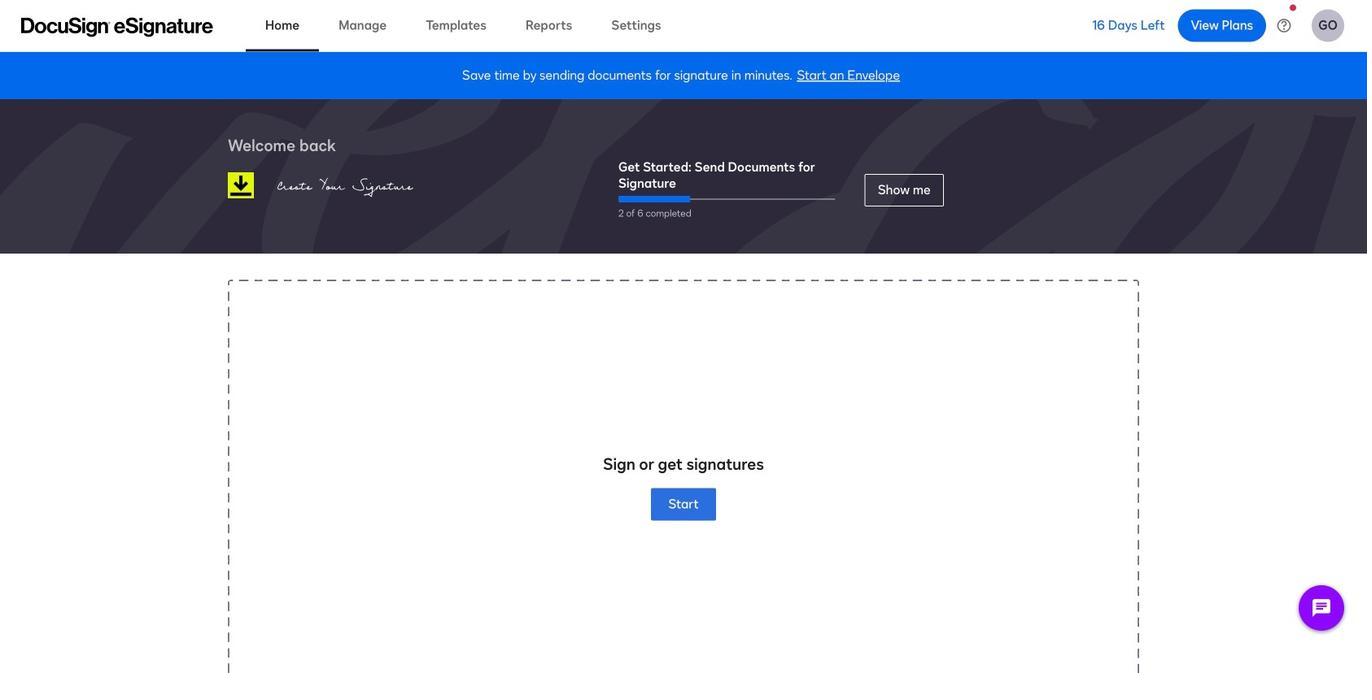 Task type: describe. For each thing, give the bounding box(es) containing it.
docusignlogo image
[[228, 173, 254, 199]]

docusign esignature image
[[21, 17, 213, 37]]



Task type: vqa. For each thing, say whether or not it's contained in the screenshot.
DocuSign eSignature image
yes



